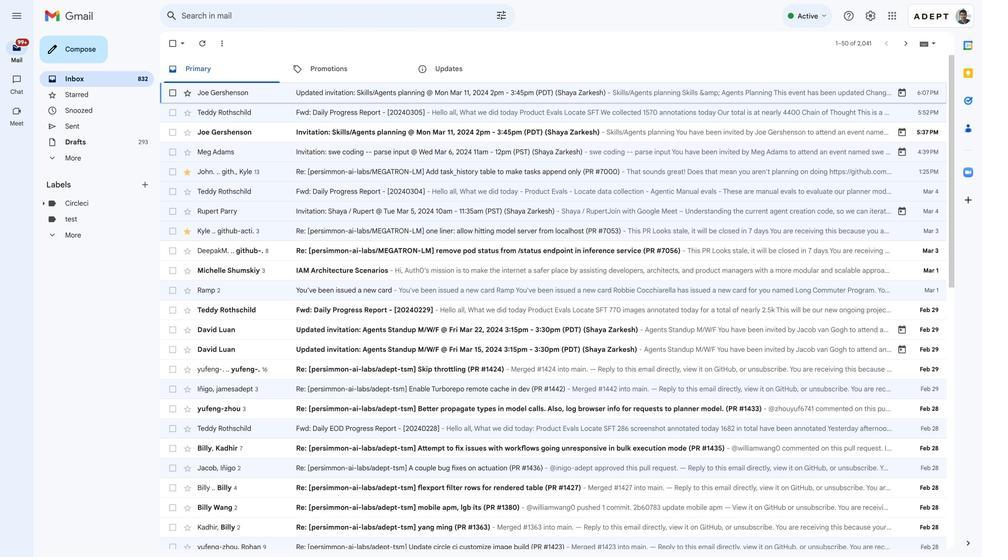 Task type: describe. For each thing, give the bounding box(es) containing it.
refresh image
[[198, 39, 207, 48]]

older image
[[902, 39, 912, 48]]

9 row from the top
[[160, 241, 947, 261]]

more email options image
[[217, 39, 227, 48]]

4 row from the top
[[160, 142, 947, 162]]

promotions tab
[[285, 55, 409, 83]]

12 row from the top
[[160, 300, 947, 320]]

15 row from the top
[[160, 359, 947, 379]]

19 row from the top
[[160, 439, 947, 458]]

3 calendar event image from the top
[[898, 147, 908, 157]]

23 row from the top
[[160, 518, 947, 537]]

6 row from the top
[[160, 182, 947, 201]]

1 calendar event image from the top
[[898, 88, 908, 98]]

10 row from the top
[[160, 261, 947, 280]]

11 row from the top
[[160, 280, 947, 300]]

18 row from the top
[[160, 419, 947, 439]]

primary tab
[[160, 55, 284, 83]]

Search in mail search field
[[160, 4, 516, 28]]

5 row from the top
[[160, 162, 947, 182]]



Task type: locate. For each thing, give the bounding box(es) containing it.
4 calendar event image from the top
[[898, 206, 908, 216]]

2 row from the top
[[160, 103, 947, 122]]

2 calendar event image from the top
[[898, 127, 908, 137]]

0 horizontal spatial tab list
[[160, 55, 947, 83]]

16 row from the top
[[160, 379, 947, 399]]

gmail image
[[44, 6, 98, 26]]

advanced search options image
[[492, 5, 512, 25]]

search in mail image
[[163, 7, 181, 25]]

None checkbox
[[168, 206, 178, 216], [168, 285, 178, 295], [168, 325, 178, 335], [168, 364, 178, 374], [168, 404, 178, 414], [168, 424, 178, 434], [168, 483, 178, 493], [168, 522, 178, 532], [168, 542, 178, 552], [168, 206, 178, 216], [168, 285, 178, 295], [168, 325, 178, 335], [168, 364, 178, 374], [168, 404, 178, 414], [168, 424, 178, 434], [168, 483, 178, 493], [168, 522, 178, 532], [168, 542, 178, 552]]

tab list
[[955, 32, 983, 521], [160, 55, 947, 83]]

1 horizontal spatial tab list
[[955, 32, 983, 521]]

24 row from the top
[[160, 537, 947, 557]]

Search in mail text field
[[182, 11, 468, 21]]

7 row from the top
[[160, 201, 947, 221]]

13 row from the top
[[160, 320, 947, 340]]

settings image
[[865, 10, 877, 22]]

row
[[160, 83, 947, 103], [160, 103, 947, 122], [160, 122, 947, 142], [160, 142, 947, 162], [160, 162, 947, 182], [160, 182, 947, 201], [160, 201, 947, 221], [160, 221, 947, 241], [160, 241, 947, 261], [160, 261, 947, 280], [160, 280, 947, 300], [160, 300, 947, 320], [160, 320, 947, 340], [160, 340, 947, 359], [160, 359, 947, 379], [160, 379, 947, 399], [160, 399, 947, 419], [160, 419, 947, 439], [160, 439, 947, 458], [160, 458, 947, 478], [160, 478, 947, 498], [160, 498, 947, 518], [160, 518, 947, 537], [160, 537, 947, 557]]

20 row from the top
[[160, 458, 947, 478]]

navigation
[[0, 32, 35, 557]]

select input tool image
[[931, 40, 937, 47]]

main menu image
[[11, 10, 23, 22]]

None checkbox
[[168, 39, 178, 48], [168, 88, 178, 98], [168, 108, 178, 118], [168, 127, 178, 137], [168, 147, 178, 157], [168, 167, 178, 177], [168, 187, 178, 197], [168, 226, 178, 236], [168, 246, 178, 256], [168, 266, 178, 276], [168, 305, 178, 315], [168, 345, 178, 355], [168, 384, 178, 394], [168, 443, 178, 453], [168, 463, 178, 473], [168, 503, 178, 513], [168, 39, 178, 48], [168, 88, 178, 98], [168, 108, 178, 118], [168, 127, 178, 137], [168, 147, 178, 157], [168, 167, 178, 177], [168, 187, 178, 197], [168, 226, 178, 236], [168, 246, 178, 256], [168, 266, 178, 276], [168, 305, 178, 315], [168, 345, 178, 355], [168, 384, 178, 394], [168, 443, 178, 453], [168, 463, 178, 473], [168, 503, 178, 513]]

21 row from the top
[[160, 478, 947, 498]]

updates tab
[[410, 55, 534, 83]]

main content
[[160, 55, 947, 557]]

3 row from the top
[[160, 122, 947, 142]]

14 row from the top
[[160, 340, 947, 359]]

8 row from the top
[[160, 221, 947, 241]]

17 row from the top
[[160, 399, 947, 419]]

support image
[[843, 10, 855, 22]]

calendar event image
[[898, 88, 908, 98], [898, 127, 908, 137], [898, 147, 908, 157], [898, 206, 908, 216]]

22 row from the top
[[160, 498, 947, 518]]

1 row from the top
[[160, 83, 947, 103]]

heading
[[0, 56, 34, 64], [0, 88, 34, 96], [0, 120, 34, 127], [46, 180, 140, 190]]



Task type: vqa. For each thing, say whether or not it's contained in the screenshot.
first the · from the right
no



